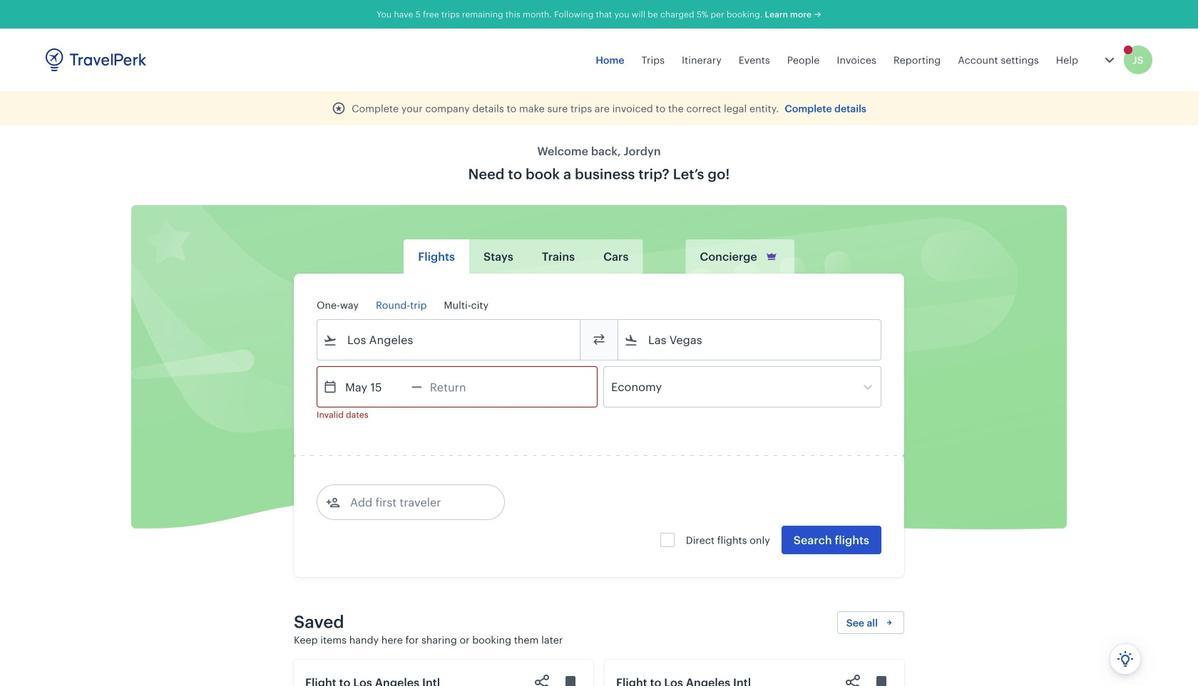 Task type: locate. For each thing, give the bounding box(es) containing it.
Depart text field
[[337, 367, 412, 407]]



Task type: describe. For each thing, give the bounding box(es) containing it.
From search field
[[337, 329, 561, 352]]

Return text field
[[422, 367, 496, 407]]

Add first traveler search field
[[340, 491, 489, 514]]

To search field
[[638, 329, 862, 352]]



